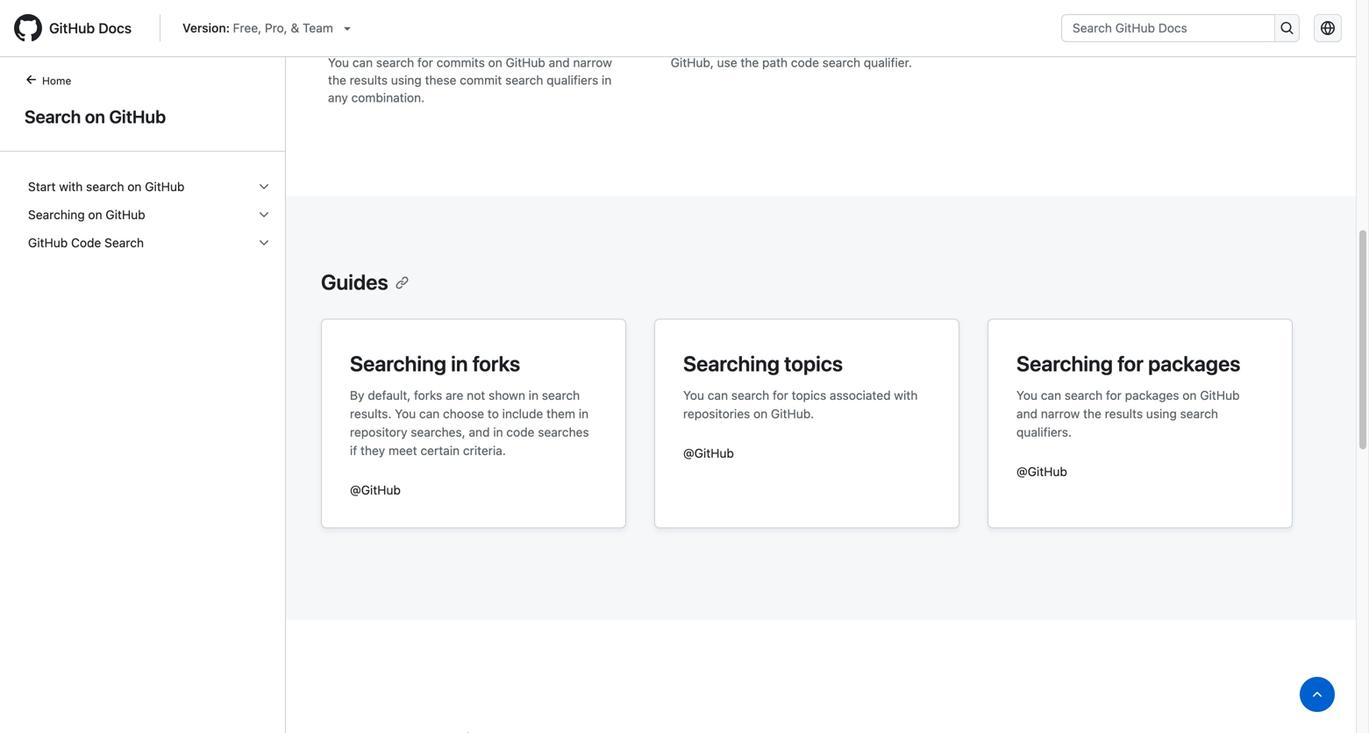 Task type: vqa. For each thing, say whether or not it's contained in the screenshot.
"documentation"
no



Task type: describe. For each thing, give the bounding box(es) containing it.
using inside searching commits you can search for commits on github and narrow the results using these commit search qualifiers in any combination.
[[391, 73, 422, 87]]

github inside you can search for packages on github and narrow the results using search qualifiers.
[[1201, 388, 1240, 403]]

searching for searching in forks
[[350, 351, 447, 376]]

using inside you can search for packages on github and narrow the results using search qualifiers.
[[1147, 407, 1177, 421]]

can for you can search for topics associated with repositories on github.
[[708, 388, 728, 403]]

search on github
[[25, 106, 166, 127]]

using inside you can search for a file in a repository using the file finder. to search for a file in multiple repositories on github, use the path code search qualifier.
[[894, 20, 924, 35]]

sc 9kayk9 0 image for github code search
[[257, 236, 271, 250]]

searching in forks
[[350, 351, 520, 376]]

the inside searching commits you can search for commits on github and narrow the results using these commit search qualifiers in any combination.
[[328, 73, 346, 87]]

repository inside you can search for a file in a repository using the file finder. to search for a file in multiple repositories on github, use the path code search qualifier.
[[833, 20, 891, 35]]

start with search on github button
[[21, 173, 278, 201]]

and inside you can search for packages on github and narrow the results using search qualifiers.
[[1017, 407, 1038, 421]]

@github for searching topics
[[684, 446, 734, 461]]

by
[[350, 388, 365, 403]]

code inside by default, forks are not shown in search results. you can choose to include them in repository searches, and in code searches if they meet certain criteria.
[[507, 425, 535, 440]]

search inside by default, forks are not shown in search results. you can choose to include them in repository searches, and in code searches if they meet certain criteria.
[[542, 388, 580, 403]]

0 vertical spatial packages
[[1149, 351, 1241, 376]]

results inside searching commits you can search for commits on github and narrow the results using these commit search qualifiers in any combination.
[[350, 73, 388, 87]]

meet
[[389, 444, 417, 458]]

results inside you can search for packages on github and narrow the results using search qualifiers.
[[1105, 407, 1143, 421]]

&
[[291, 21, 299, 35]]

repositories inside you can search for a file in a repository using the file finder. to search for a file in multiple repositories on github, use the path code search qualifier.
[[879, 38, 946, 52]]

triangle down image
[[340, 21, 354, 35]]

to
[[488, 407, 499, 421]]

start with search on github
[[28, 179, 185, 194]]

narrow inside you can search for packages on github and narrow the results using search qualifiers.
[[1041, 407, 1080, 421]]

in inside searching commits you can search for commits on github and narrow the results using these commit search qualifiers in any combination.
[[602, 73, 612, 87]]

can inside by default, forks are not shown in search results. you can choose to include them in repository searches, and in code searches if they meet certain criteria.
[[419, 407, 440, 421]]

certain
[[421, 444, 460, 458]]

0 vertical spatial topics
[[785, 351, 843, 376]]

sc 9kayk9 0 image for searching on github
[[257, 208, 271, 222]]

docs
[[98, 20, 132, 36]]

can inside searching commits you can search for commits on github and narrow the results using these commit search qualifiers in any combination.
[[353, 55, 373, 70]]

@github for searching for packages
[[1017, 465, 1068, 479]]

code inside you can search for a file in a repository using the file finder. to search for a file in multiple repositories on github, use the path code search qualifier.
[[791, 55, 819, 70]]

you can search for packages on github and narrow the results using search qualifiers.
[[1017, 388, 1240, 440]]

1 vertical spatial commits
[[437, 55, 485, 70]]

0 vertical spatial commits
[[398, 33, 456, 50]]

github inside dropdown button
[[28, 236, 68, 250]]

search image
[[1281, 21, 1295, 35]]

searching for searching for packages
[[1017, 351, 1113, 376]]

version:
[[183, 21, 230, 35]]

search on github element
[[0, 71, 286, 732]]

and inside searching commits you can search for commits on github and narrow the results using these commit search qualifiers in any combination.
[[549, 55, 570, 70]]

home
[[42, 75, 71, 87]]

github inside searching commits you can search for commits on github and narrow the results using these commit search qualifiers in any combination.
[[506, 55, 546, 70]]

search down searching for packages on the right of page
[[1181, 407, 1219, 421]]

guides
[[321, 270, 388, 294]]

search inside dropdown button
[[86, 179, 124, 194]]

github.
[[771, 407, 814, 421]]

searching for packages
[[1017, 351, 1241, 376]]

can for you can search for packages on github and narrow the results using search qualifiers.
[[1041, 388, 1062, 403]]

github inside "dropdown button"
[[106, 208, 145, 222]]

free,
[[233, 21, 262, 35]]

searches
[[538, 425, 589, 440]]

searching commits you can search for commits on github and narrow the results using these commit search qualifiers in any combination.
[[328, 33, 612, 105]]

search on github link
[[21, 104, 264, 130]]

on inside you can search for a file in a repository using the file finder. to search for a file in multiple repositories on github, use the path code search qualifier.
[[950, 38, 964, 52]]

packages inside you can search for packages on github and narrow the results using search qualifiers.
[[1125, 388, 1180, 403]]

on inside searching commits you can search for commits on github and narrow the results using these commit search qualifiers in any combination.
[[488, 55, 503, 70]]

topics inside you can search for topics associated with repositories on github.
[[792, 388, 827, 403]]

results.
[[350, 407, 392, 421]]

on inside you can search for packages on github and narrow the results using search qualifiers.
[[1183, 388, 1197, 403]]

team
[[303, 21, 333, 35]]

for inside searching commits you can search for commits on github and narrow the results using these commit search qualifiers in any combination.
[[418, 55, 433, 70]]

not
[[467, 388, 486, 403]]

github docs
[[49, 20, 132, 36]]

search down multiple
[[823, 55, 861, 70]]

these
[[425, 73, 457, 87]]

for inside you can search for topics associated with repositories on github.
[[773, 388, 789, 403]]

narrow inside searching commits you can search for commits on github and narrow the results using these commit search qualifiers in any combination.
[[573, 55, 612, 70]]

@github for searching in forks
[[350, 483, 401, 498]]

with inside you can search for topics associated with repositories on github.
[[894, 388, 918, 403]]

you can search for a file in a repository using the file finder. to search for a file in multiple repositories on github, use the path code search qualifier.
[[671, 20, 967, 70]]

on inside dropdown button
[[127, 179, 142, 194]]



Task type: locate. For each thing, give the bounding box(es) containing it.
code
[[71, 236, 101, 250]]

and up the qualifiers
[[549, 55, 570, 70]]

can inside you can search for topics associated with repositories on github.
[[708, 388, 728, 403]]

1 horizontal spatial search
[[105, 236, 144, 250]]

you can search for a file in a repository using the file finder. to search for a file in multiple repositories on github, use the path code search qualifier. link
[[671, 0, 972, 86]]

searching inside searching commits you can search for commits on github and narrow the results using these commit search qualifiers in any combination.
[[328, 33, 395, 50]]

searching
[[328, 33, 395, 50], [28, 208, 85, 222], [350, 351, 447, 376], [684, 351, 780, 376], [1017, 351, 1113, 376]]

search right commit
[[506, 73, 544, 87]]

packages
[[1149, 351, 1241, 376], [1125, 388, 1180, 403]]

narrow
[[573, 55, 612, 70], [1041, 407, 1080, 421]]

1 horizontal spatial narrow
[[1041, 407, 1080, 421]]

0 horizontal spatial forks
[[414, 388, 442, 403]]

searches,
[[411, 425, 466, 440]]

include
[[502, 407, 543, 421]]

for inside you can search for packages on github and narrow the results using search qualifiers.
[[1106, 388, 1122, 403]]

pro,
[[265, 21, 287, 35]]

github inside dropdown button
[[145, 179, 185, 194]]

0 vertical spatial narrow
[[573, 55, 612, 70]]

1 vertical spatial forks
[[414, 388, 442, 403]]

searching topics
[[684, 351, 843, 376]]

1 vertical spatial narrow
[[1041, 407, 1080, 421]]

1 vertical spatial with
[[894, 388, 918, 403]]

choose
[[443, 407, 484, 421]]

you up qualifiers.
[[1017, 388, 1038, 403]]

search down home link
[[25, 106, 81, 127]]

repository
[[833, 20, 891, 35], [350, 425, 408, 440]]

2 sc 9kayk9 0 image from the top
[[257, 208, 271, 222]]

and
[[549, 55, 570, 70], [1017, 407, 1038, 421], [469, 425, 490, 440]]

searching for searching on github
[[28, 208, 85, 222]]

searching up the default,
[[350, 351, 447, 376]]

you inside you can search for a file in a repository using the file finder. to search for a file in multiple repositories on github, use the path code search qualifier.
[[671, 20, 692, 35]]

using up qualifier.
[[894, 20, 924, 35]]

2 horizontal spatial @github
[[1017, 465, 1068, 479]]

repository up they
[[350, 425, 408, 440]]

2 vertical spatial @github
[[350, 483, 401, 498]]

you up any
[[328, 55, 349, 70]]

search up searching on github at the left of the page
[[86, 179, 124, 194]]

search up to
[[719, 20, 757, 35]]

repository inside by default, forks are not shown in search results. you can choose to include them in repository searches, and in code searches if they meet certain criteria.
[[350, 425, 408, 440]]

searching for searching topics
[[684, 351, 780, 376]]

2 horizontal spatial a
[[823, 20, 830, 35]]

search down the searching topics
[[732, 388, 770, 403]]

search inside dropdown button
[[105, 236, 144, 250]]

packages down searching for packages on the right of page
[[1125, 388, 1180, 403]]

you inside you can search for topics associated with repositories on github.
[[684, 388, 705, 403]]

qualifiers.
[[1017, 425, 1072, 440]]

can up qualifiers.
[[1041, 388, 1062, 403]]

version: free, pro, & team
[[183, 21, 333, 35]]

multiple
[[831, 38, 876, 52]]

Search GitHub Docs search field
[[1063, 15, 1275, 41]]

in
[[810, 20, 820, 35], [818, 38, 828, 52], [602, 73, 612, 87], [451, 351, 468, 376], [529, 388, 539, 403], [579, 407, 589, 421], [493, 425, 503, 440]]

search up combination.
[[376, 55, 414, 70]]

search down the searching on github "dropdown button"
[[105, 236, 144, 250]]

you inside by default, forks are not shown in search results. you can choose to include them in repository searches, and in code searches if they meet certain criteria.
[[395, 407, 416, 421]]

1 vertical spatial packages
[[1125, 388, 1180, 403]]

repositories
[[879, 38, 946, 52], [684, 407, 750, 421]]

and up 'criteria.'
[[469, 425, 490, 440]]

file
[[789, 20, 807, 35], [949, 20, 967, 35], [797, 38, 814, 52]]

0 vertical spatial forks
[[473, 351, 520, 376]]

0 vertical spatial with
[[59, 179, 83, 194]]

1 vertical spatial search
[[105, 236, 144, 250]]

0 horizontal spatial narrow
[[573, 55, 612, 70]]

qualifier.
[[864, 55, 912, 70]]

on
[[950, 38, 964, 52], [488, 55, 503, 70], [85, 106, 105, 127], [127, 179, 142, 194], [88, 208, 102, 222], [1183, 388, 1197, 403], [754, 407, 768, 421]]

0 horizontal spatial repositories
[[684, 407, 750, 421]]

1 horizontal spatial with
[[894, 388, 918, 403]]

search
[[719, 20, 757, 35], [727, 38, 765, 52], [376, 55, 414, 70], [823, 55, 861, 70], [506, 73, 544, 87], [86, 179, 124, 194], [542, 388, 580, 403], [732, 388, 770, 403], [1065, 388, 1103, 403], [1181, 407, 1219, 421]]

topics
[[785, 351, 843, 376], [792, 388, 827, 403]]

1 vertical spatial repository
[[350, 425, 408, 440]]

searching up qualifiers.
[[1017, 351, 1113, 376]]

code down include
[[507, 425, 535, 440]]

you can search for topics associated with repositories on github.
[[684, 388, 918, 421]]

search up them
[[542, 388, 580, 403]]

0 vertical spatial using
[[894, 20, 924, 35]]

can up to
[[695, 20, 716, 35]]

search up qualifiers.
[[1065, 388, 1103, 403]]

0 vertical spatial and
[[549, 55, 570, 70]]

searching inside "dropdown button"
[[28, 208, 85, 222]]

1 horizontal spatial and
[[549, 55, 570, 70]]

criteria.
[[463, 444, 506, 458]]

1 vertical spatial code
[[507, 425, 535, 440]]

with right associated
[[894, 388, 918, 403]]

searching up any
[[328, 33, 395, 50]]

0 horizontal spatial code
[[507, 425, 535, 440]]

1 horizontal spatial a
[[787, 38, 794, 52]]

and up qualifiers.
[[1017, 407, 1038, 421]]

associated
[[830, 388, 891, 403]]

0 horizontal spatial repository
[[350, 425, 408, 440]]

search inside you can search for topics associated with repositories on github.
[[732, 388, 770, 403]]

0 vertical spatial repository
[[833, 20, 891, 35]]

0 vertical spatial search
[[25, 106, 81, 127]]

2 vertical spatial and
[[469, 425, 490, 440]]

on inside you can search for topics associated with repositories on github.
[[754, 407, 768, 421]]

searching on github
[[28, 208, 145, 222]]

repositories inside you can search for topics associated with repositories on github.
[[684, 407, 750, 421]]

code right path at the right top of the page
[[791, 55, 819, 70]]

they
[[361, 444, 385, 458]]

them
[[547, 407, 576, 421]]

0 vertical spatial sc 9kayk9 0 image
[[257, 180, 271, 194]]

if
[[350, 444, 357, 458]]

can inside you can search for a file in a repository using the file finder. to search for a file in multiple repositories on github, use the path code search qualifier.
[[695, 20, 716, 35]]

a
[[779, 20, 786, 35], [823, 20, 830, 35], [787, 38, 794, 52]]

you
[[671, 20, 692, 35], [328, 55, 349, 70], [684, 388, 705, 403], [1017, 388, 1038, 403], [395, 407, 416, 421]]

narrow up qualifiers.
[[1041, 407, 1080, 421]]

results down searching for packages on the right of page
[[1105, 407, 1143, 421]]

1 horizontal spatial forks
[[473, 351, 520, 376]]

combination.
[[351, 90, 425, 105]]

1 vertical spatial topics
[[792, 388, 827, 403]]

forks up shown
[[473, 351, 520, 376]]

1 horizontal spatial using
[[894, 20, 924, 35]]

can down the searching topics
[[708, 388, 728, 403]]

1 horizontal spatial @github
[[684, 446, 734, 461]]

sc 9kayk9 0 image inside the searching on github "dropdown button"
[[257, 208, 271, 222]]

can up searches,
[[419, 407, 440, 421]]

can down triangle down image
[[353, 55, 373, 70]]

0 horizontal spatial search
[[25, 106, 81, 127]]

shown
[[489, 388, 526, 403]]

any
[[328, 90, 348, 105]]

use
[[717, 55, 738, 70]]

0 vertical spatial repositories
[[879, 38, 946, 52]]

sc 9kayk9 0 image inside github code search dropdown button
[[257, 236, 271, 250]]

None search field
[[1062, 14, 1300, 42]]

0 horizontal spatial using
[[391, 73, 422, 87]]

0 vertical spatial results
[[350, 73, 388, 87]]

you down the default,
[[395, 407, 416, 421]]

0 horizontal spatial with
[[59, 179, 83, 194]]

github,
[[671, 55, 714, 70]]

select language: current language is english image
[[1321, 21, 1335, 35]]

0 horizontal spatial results
[[350, 73, 388, 87]]

forks left are
[[414, 388, 442, 403]]

to
[[710, 38, 724, 52]]

1 vertical spatial and
[[1017, 407, 1038, 421]]

results up combination.
[[350, 73, 388, 87]]

you for you can search for packages on github and narrow the results using search qualifiers.
[[1017, 388, 1038, 403]]

topics up github.
[[792, 388, 827, 403]]

github code search button
[[21, 229, 278, 257]]

using down searching for packages on the right of page
[[1147, 407, 1177, 421]]

for
[[760, 20, 776, 35], [768, 38, 784, 52], [418, 55, 433, 70], [1118, 351, 1144, 376], [773, 388, 789, 403], [1106, 388, 1122, 403]]

2 horizontal spatial and
[[1017, 407, 1038, 421]]

searching up github.
[[684, 351, 780, 376]]

with
[[59, 179, 83, 194], [894, 388, 918, 403]]

1 horizontal spatial code
[[791, 55, 819, 70]]

by default, forks are not shown in search results. you can choose to include them in repository searches, and in code searches if they meet certain criteria.
[[350, 388, 589, 458]]

sc 9kayk9 0 image
[[257, 180, 271, 194], [257, 208, 271, 222], [257, 236, 271, 250]]

searching on github button
[[21, 201, 278, 229]]

can inside you can search for packages on github and narrow the results using search qualifiers.
[[1041, 388, 1062, 403]]

searching for searching commits you can search for commits on github and narrow the results using these commit search qualifiers in any combination.
[[328, 33, 395, 50]]

1 vertical spatial using
[[391, 73, 422, 87]]

with inside the start with search on github dropdown button
[[59, 179, 83, 194]]

you inside searching commits you can search for commits on github and narrow the results using these commit search qualifiers in any combination.
[[328, 55, 349, 70]]

tooltip
[[1300, 677, 1335, 712]]

forks inside by default, forks are not shown in search results. you can choose to include them in repository searches, and in code searches if they meet certain criteria.
[[414, 388, 442, 403]]

forks for default,
[[414, 388, 442, 403]]

using up combination.
[[391, 73, 422, 87]]

0 horizontal spatial a
[[779, 20, 786, 35]]

with right start
[[59, 179, 83, 194]]

can
[[695, 20, 716, 35], [353, 55, 373, 70], [708, 388, 728, 403], [1041, 388, 1062, 403], [419, 407, 440, 421]]

1 horizontal spatial repositories
[[879, 38, 946, 52]]

repositories up qualifier.
[[879, 38, 946, 52]]

packages up you can search for packages on github and narrow the results using search qualifiers.
[[1149, 351, 1241, 376]]

finder.
[[671, 38, 707, 52]]

3 sc 9kayk9 0 image from the top
[[257, 236, 271, 250]]

1 vertical spatial results
[[1105, 407, 1143, 421]]

you up finder.
[[671, 20, 692, 35]]

repository up multiple
[[833, 20, 891, 35]]

repositories down the searching topics
[[684, 407, 750, 421]]

using
[[894, 20, 924, 35], [391, 73, 422, 87], [1147, 407, 1177, 421]]

topics up you can search for topics associated with repositories on github.
[[785, 351, 843, 376]]

github
[[49, 20, 95, 36], [506, 55, 546, 70], [109, 106, 166, 127], [145, 179, 185, 194], [106, 208, 145, 222], [28, 236, 68, 250], [1201, 388, 1240, 403]]

sc 9kayk9 0 image for start with search on github
[[257, 180, 271, 194]]

on inside "dropdown button"
[[88, 208, 102, 222]]

1 vertical spatial repositories
[[684, 407, 750, 421]]

scroll to top image
[[1311, 688, 1325, 702]]

can for you can search for a file in a repository using the file finder. to search for a file in multiple repositories on github, use the path code search qualifier.
[[695, 20, 716, 35]]

start
[[28, 179, 56, 194]]

code
[[791, 55, 819, 70], [507, 425, 535, 440]]

forks for in
[[473, 351, 520, 376]]

you for you can search for a file in a repository using the file finder. to search for a file in multiple repositories on github, use the path code search qualifier.
[[671, 20, 692, 35]]

1 horizontal spatial results
[[1105, 407, 1143, 421]]

0 horizontal spatial @github
[[350, 483, 401, 498]]

searching down start
[[28, 208, 85, 222]]

0 vertical spatial @github
[[684, 446, 734, 461]]

forks
[[473, 351, 520, 376], [414, 388, 442, 403]]

github docs link
[[14, 14, 146, 42]]

qualifiers
[[547, 73, 599, 87]]

2 vertical spatial sc 9kayk9 0 image
[[257, 236, 271, 250]]

results
[[350, 73, 388, 87], [1105, 407, 1143, 421]]

commits
[[398, 33, 456, 50], [437, 55, 485, 70]]

the
[[928, 20, 946, 35], [741, 55, 759, 70], [328, 73, 346, 87], [1084, 407, 1102, 421]]

narrow up the qualifiers
[[573, 55, 612, 70]]

github code search
[[28, 236, 144, 250]]

1 vertical spatial @github
[[1017, 465, 1068, 479]]

1 horizontal spatial repository
[[833, 20, 891, 35]]

sc 9kayk9 0 image inside the start with search on github dropdown button
[[257, 180, 271, 194]]

home link
[[18, 73, 99, 90]]

1 sc 9kayk9 0 image from the top
[[257, 180, 271, 194]]

you down the searching topics
[[684, 388, 705, 403]]

0 horizontal spatial and
[[469, 425, 490, 440]]

guides link
[[321, 270, 409, 294]]

search up use
[[727, 38, 765, 52]]

commit
[[460, 73, 502, 87]]

1 vertical spatial sc 9kayk9 0 image
[[257, 208, 271, 222]]

@github
[[684, 446, 734, 461], [1017, 465, 1068, 479], [350, 483, 401, 498]]

you inside you can search for packages on github and narrow the results using search qualifiers.
[[1017, 388, 1038, 403]]

the inside you can search for packages on github and narrow the results using search qualifiers.
[[1084, 407, 1102, 421]]

and inside by default, forks are not shown in search results. you can choose to include them in repository searches, and in code searches if they meet certain criteria.
[[469, 425, 490, 440]]

0 vertical spatial code
[[791, 55, 819, 70]]

are
[[446, 388, 464, 403]]

2 vertical spatial using
[[1147, 407, 1177, 421]]

path
[[763, 55, 788, 70]]

default,
[[368, 388, 411, 403]]

you for you can search for topics associated with repositories on github.
[[684, 388, 705, 403]]

search
[[25, 106, 81, 127], [105, 236, 144, 250]]

2 horizontal spatial using
[[1147, 407, 1177, 421]]



